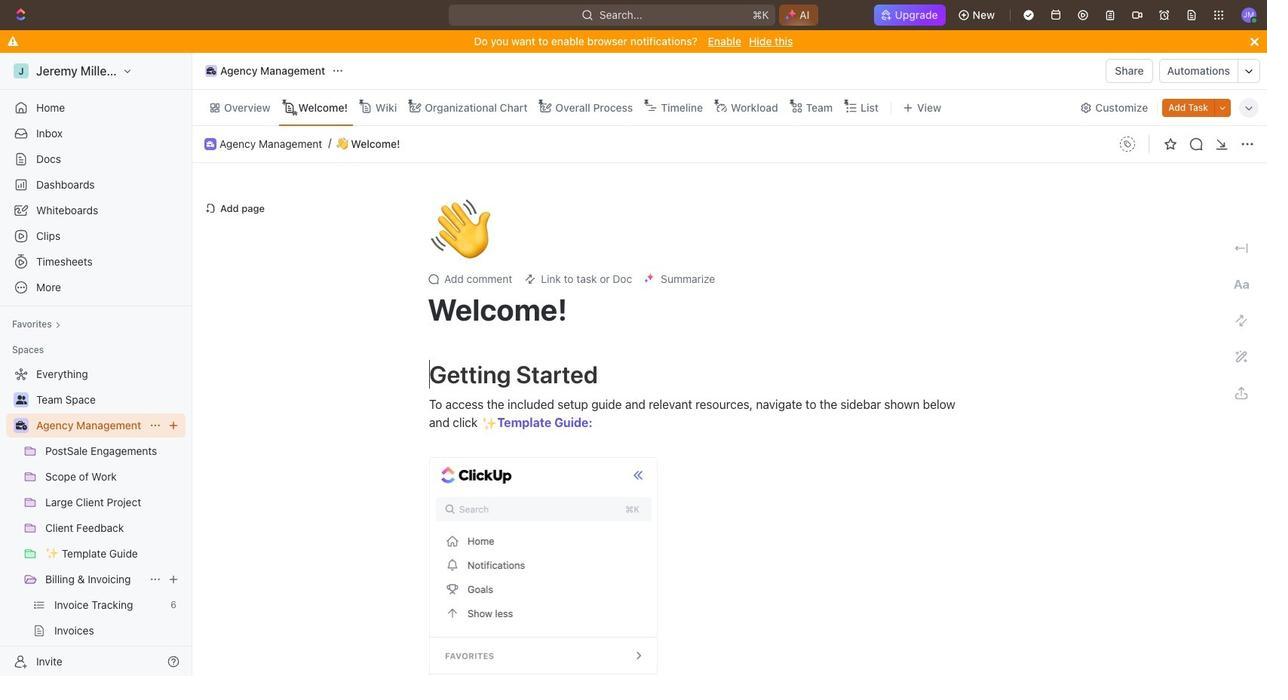 Task type: locate. For each thing, give the bounding box(es) containing it.
0 vertical spatial business time image
[[207, 67, 216, 75]]

business time image
[[207, 67, 216, 75], [15, 421, 27, 430]]

business time image down user group icon at bottom
[[15, 421, 27, 430]]

1 horizontal spatial business time image
[[207, 67, 216, 75]]

sidebar navigation
[[0, 53, 195, 676]]

tara shultz's workspace, , element
[[14, 63, 29, 78]]

business time image up business time image
[[207, 67, 216, 75]]

tree
[[6, 362, 186, 676]]

tree inside 'sidebar' navigation
[[6, 362, 186, 676]]

1 vertical spatial business time image
[[15, 421, 27, 430]]

0 horizontal spatial business time image
[[15, 421, 27, 430]]

user group image
[[15, 395, 27, 404]]



Task type: describe. For each thing, give the bounding box(es) containing it.
dropdown menu image
[[1116, 132, 1140, 156]]

business time image
[[207, 141, 214, 147]]



Task type: vqa. For each thing, say whether or not it's contained in the screenshot.
app center button
no



